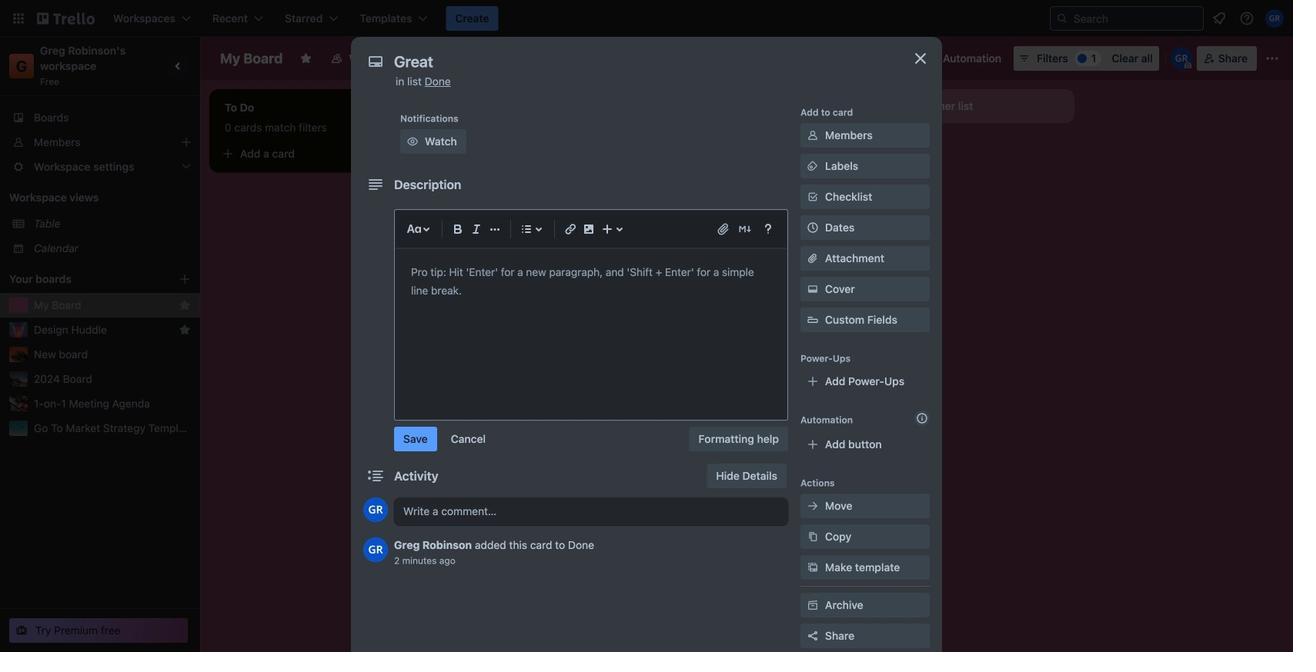 Task type: locate. For each thing, give the bounding box(es) containing it.
create from template… image
[[394, 148, 406, 160], [831, 183, 844, 196]]

1 vertical spatial greg robinson (gregrobinson96) image
[[363, 538, 388, 563]]

1 horizontal spatial greg robinson (gregrobinson96) image
[[1171, 48, 1192, 69]]

sm image
[[922, 46, 943, 68], [805, 128, 821, 143], [405, 134, 420, 149], [805, 159, 821, 174], [805, 282, 821, 297], [805, 530, 821, 545], [805, 598, 821, 614]]

starred icon image
[[179, 299, 191, 312], [179, 324, 191, 336]]

1 vertical spatial greg robinson (gregrobinson96) image
[[363, 498, 388, 523]]

sm image
[[805, 499, 821, 514], [805, 560, 821, 576]]

0 horizontal spatial greg robinson (gregrobinson96) image
[[363, 498, 388, 523]]

greg robinson (gregrobinson96) image
[[1266, 9, 1284, 28], [363, 498, 388, 523]]

close dialog image
[[911, 49, 930, 68]]

Main content area, start typing to enter text. text field
[[411, 263, 771, 300]]

0 vertical spatial sm image
[[805, 499, 821, 514]]

1 horizontal spatial create from template… image
[[831, 183, 844, 196]]

search image
[[1056, 12, 1068, 25]]

editor toolbar
[[402, 217, 781, 242]]

link ⌘k image
[[561, 220, 580, 239]]

create from template… image down edit card image
[[831, 183, 844, 196]]

1 horizontal spatial greg robinson (gregrobinson96) image
[[1266, 9, 1284, 28]]

1 vertical spatial starred icon image
[[179, 324, 191, 336]]

text formatting group
[[449, 220, 504, 239]]

more formatting image
[[486, 220, 504, 239]]

your boards with 6 items element
[[9, 270, 155, 289]]

italic ⌘i image
[[467, 220, 486, 239]]

attach and insert link image
[[716, 222, 731, 237]]

1 sm image from the top
[[805, 499, 821, 514]]

greg robinson (gregrobinson96) image
[[1171, 48, 1192, 69], [363, 538, 388, 563]]

lists image
[[517, 220, 536, 239]]

0 vertical spatial greg robinson (gregrobinson96) image
[[1266, 9, 1284, 28]]

1 vertical spatial sm image
[[805, 560, 821, 576]]

add board image
[[179, 273, 191, 286]]

0 vertical spatial greg robinson (gregrobinson96) image
[[1171, 48, 1192, 69]]

Board name text field
[[212, 46, 291, 71]]

None text field
[[386, 48, 895, 75]]

0 vertical spatial create from template… image
[[394, 148, 406, 160]]

create from template… image up text styles icon
[[394, 148, 406, 160]]

0 vertical spatial starred icon image
[[179, 299, 191, 312]]



Task type: vqa. For each thing, say whether or not it's contained in the screenshot.
Color: orange, title: "Manual Deploy Steps" element
no



Task type: describe. For each thing, give the bounding box(es) containing it.
Write a comment text field
[[394, 498, 788, 526]]

view markdown image
[[737, 222, 753, 237]]

edit card image
[[830, 149, 842, 161]]

bold ⌘b image
[[449, 220, 467, 239]]

show menu image
[[1265, 51, 1280, 66]]

0 notifications image
[[1210, 9, 1229, 28]]

open help dialog image
[[759, 220, 777, 239]]

2 sm image from the top
[[805, 560, 821, 576]]

1 starred icon image from the top
[[179, 299, 191, 312]]

greg robinson (gregrobinson96) image inside the primary "element"
[[1266, 9, 1284, 28]]

star or unstar board image
[[300, 52, 312, 65]]

2 starred icon image from the top
[[179, 324, 191, 336]]

0 horizontal spatial create from template… image
[[394, 148, 406, 160]]

image image
[[580, 220, 598, 239]]

1 vertical spatial create from template… image
[[831, 183, 844, 196]]

0 horizontal spatial greg robinson (gregrobinson96) image
[[363, 538, 388, 563]]

open information menu image
[[1239, 11, 1255, 26]]

primary element
[[0, 0, 1293, 37]]

Search field
[[1068, 8, 1203, 29]]

text styles image
[[405, 220, 423, 239]]



